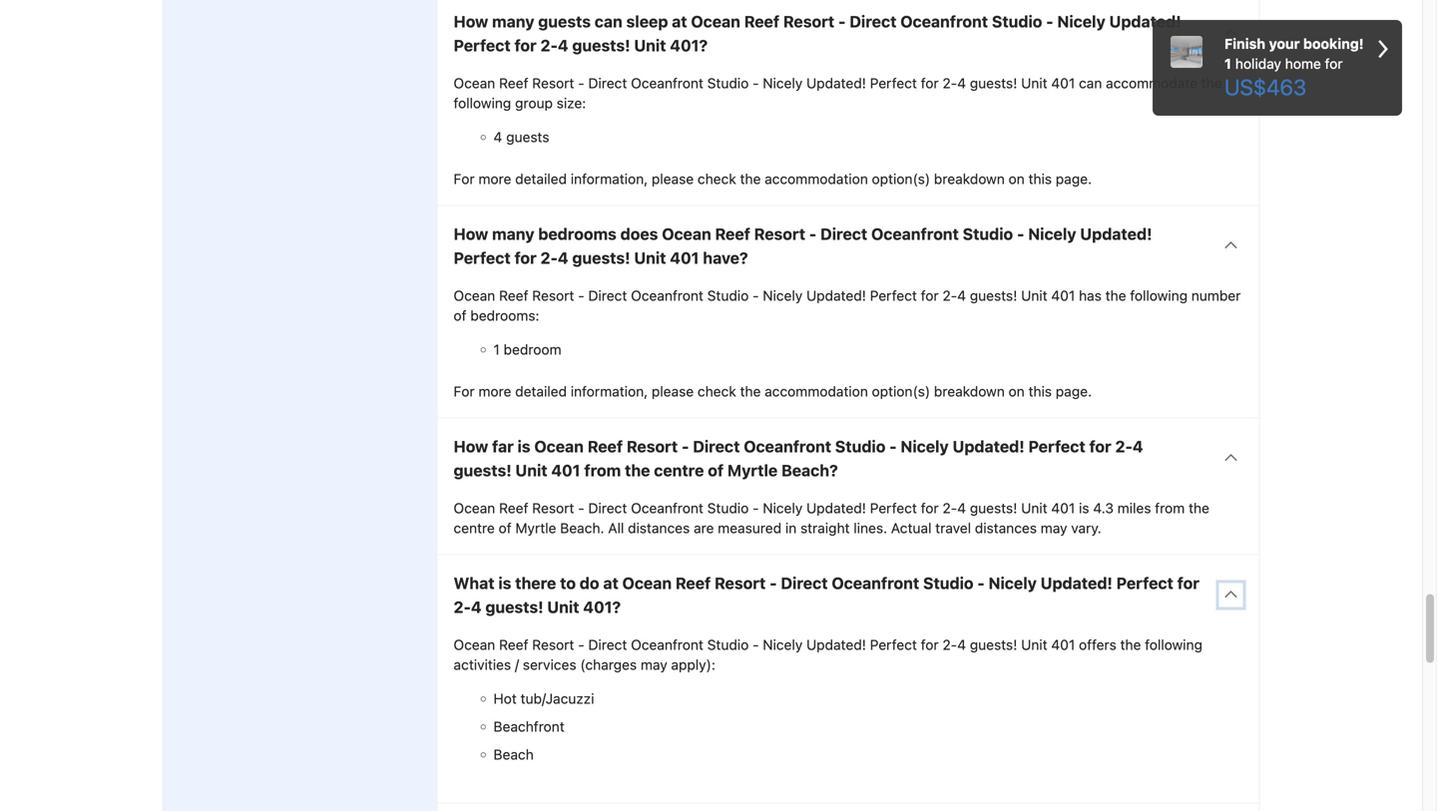 Task type: describe. For each thing, give the bounding box(es) containing it.
ocean reef resort - direct oceanfront studio - nicely updated! perfect for 2-4 guests! unit 401 is 4.3 miles from the centre of myrtle beach. all distances are measured in straight lines. actual travel distances may vary.
[[454, 500, 1210, 536]]

may inside the ocean reef resort - direct oceanfront studio - nicely updated! perfect for 2-4 guests! unit 401 offers the following activities / services (charges may apply):
[[641, 657, 667, 673]]

guests! inside ocean reef resort - direct oceanfront studio - nicely updated! perfect for 2-4 guests! unit 401 can accommodate the following group size:
[[970, 75, 1017, 91]]

guests! inside how many guests can sleep at ocean reef resort - direct oceanfront studio - nicely updated! perfect for 2-4 guests! unit 401?
[[572, 36, 630, 55]]

studio inside ocean reef resort - direct oceanfront studio - nicely updated! perfect for 2-4 guests! unit 401 has the following number of bedrooms:
[[707, 287, 749, 304]]

is inside ocean reef resort - direct oceanfront studio - nicely updated! perfect for 2-4 guests! unit 401 is 4.3 miles from the centre of myrtle beach. all distances are measured in straight lines. actual travel distances may vary.
[[1079, 500, 1089, 516]]

unit inside ocean reef resort - direct oceanfront studio - nicely updated! perfect for 2-4 guests! unit 401 has the following number of bedrooms:
[[1021, 287, 1048, 304]]

401 for ocean reef resort - direct oceanfront studio - nicely updated! perfect for 2-4 guests! unit 401 can accommodate the following group size:
[[1051, 75, 1075, 91]]

2 distances from the left
[[975, 520, 1037, 536]]

oceanfront inside how many bedrooms does ocean reef resort - direct oceanfront studio - nicely updated! perfect for 2-4 guests! unit 401 have?
[[871, 225, 959, 243]]

unit inside ocean reef resort - direct oceanfront studio - nicely updated! perfect for 2-4 guests! unit 401 can accommodate the following group size:
[[1021, 75, 1048, 91]]

4 inside how many bedrooms does ocean reef resort - direct oceanfront studio - nicely updated! perfect for 2-4 guests! unit 401 have?
[[558, 248, 569, 267]]

is inside what is there to do at ocean reef resort - direct oceanfront studio - nicely updated! perfect for 2-4 guests! unit 401?
[[498, 574, 511, 593]]

for for how many guests can sleep at ocean reef resort - direct oceanfront studio - nicely updated! perfect for 2-4 guests! unit 401?
[[454, 171, 475, 187]]

direct inside how many bedrooms does ocean reef resort - direct oceanfront studio - nicely updated! perfect for 2-4 guests! unit 401 have?
[[820, 225, 868, 243]]

following for what is there to do at ocean reef resort - direct oceanfront studio - nicely updated! perfect for 2-4 guests! unit 401?
[[1145, 637, 1203, 653]]

unit inside how far is ocean reef resort - direct oceanfront studio - nicely updated! perfect for 2-4 guests! unit 401 from the centre of myrtle beach?
[[515, 461, 548, 480]]

option(s) for studio
[[872, 383, 930, 400]]

services
[[523, 657, 576, 673]]

offers
[[1079, 637, 1117, 653]]

updated! inside how many guests can sleep at ocean reef resort - direct oceanfront studio - nicely updated! perfect for 2-4 guests! unit 401?
[[1109, 12, 1181, 31]]

detailed for for
[[515, 171, 567, 187]]

oceanfront inside the ocean reef resort - direct oceanfront studio - nicely updated! perfect for 2-4 guests! unit 401 offers the following activities / services (charges may apply):
[[631, 637, 704, 653]]

resort inside ocean reef resort - direct oceanfront studio - nicely updated! perfect for 2-4 guests! unit 401 is 4.3 miles from the centre of myrtle beach. all distances are measured in straight lines. actual travel distances may vary.
[[532, 500, 574, 516]]

for inside how many guests can sleep at ocean reef resort - direct oceanfront studio - nicely updated! perfect for 2-4 guests! unit 401?
[[515, 36, 537, 55]]

accommodation for direct
[[765, 383, 868, 400]]

for for how many bedrooms does ocean reef resort - direct oceanfront studio - nicely updated! perfect for 2-4 guests! unit 401 have?
[[454, 383, 475, 400]]

401? for do
[[583, 598, 621, 617]]

unit inside how many guests can sleep at ocean reef resort - direct oceanfront studio - nicely updated! perfect for 2-4 guests! unit 401?
[[634, 36, 666, 55]]

perfect inside ocean reef resort - direct oceanfront studio - nicely updated! perfect for 2-4 guests! unit 401 has the following number of bedrooms:
[[870, 287, 917, 304]]

following inside ocean reef resort - direct oceanfront studio - nicely updated! perfect for 2-4 guests! unit 401 can accommodate the following group size:
[[454, 95, 511, 111]]

for inside what is there to do at ocean reef resort - direct oceanfront studio - nicely updated! perfect for 2-4 guests! unit 401?
[[1177, 574, 1200, 593]]

accommodation for resort
[[765, 171, 868, 187]]

do
[[580, 574, 599, 593]]

4 inside the ocean reef resort - direct oceanfront studio - nicely updated! perfect for 2-4 guests! unit 401 offers the following activities / services (charges may apply):
[[957, 637, 966, 653]]

can inside how many guests can sleep at ocean reef resort - direct oceanfront studio - nicely updated! perfect for 2-4 guests! unit 401?
[[595, 12, 623, 31]]

guests! inside the ocean reef resort - direct oceanfront studio - nicely updated! perfect for 2-4 guests! unit 401 offers the following activities / services (charges may apply):
[[970, 637, 1017, 653]]

reef inside how many guests can sleep at ocean reef resort - direct oceanfront studio - nicely updated! perfect for 2-4 guests! unit 401?
[[744, 12, 780, 31]]

for inside the ocean reef resort - direct oceanfront studio - nicely updated! perfect for 2-4 guests! unit 401 offers the following activities / services (charges may apply):
[[921, 637, 939, 653]]

from for miles
[[1155, 500, 1185, 516]]

group
[[515, 95, 553, 111]]

resort inside how many guests can sleep at ocean reef resort - direct oceanfront studio - nicely updated! perfect for 2-4 guests! unit 401?
[[783, 12, 835, 31]]

401 inside how far is ocean reef resort - direct oceanfront studio - nicely updated! perfect for 2-4 guests! unit 401 from the centre of myrtle beach?
[[551, 461, 580, 480]]

is inside how far is ocean reef resort - direct oceanfront studio - nicely updated! perfect for 2-4 guests! unit 401 from the centre of myrtle beach?
[[518, 437, 531, 456]]

401? for sleep
[[670, 36, 708, 55]]

direct inside what is there to do at ocean reef resort - direct oceanfront studio - nicely updated! perfect for 2-4 guests! unit 401?
[[781, 574, 828, 593]]

page. for updated!
[[1056, 383, 1092, 400]]

more for 2-
[[479, 383, 511, 400]]

ocean inside the ocean reef resort - direct oceanfront studio - nicely updated! perfect for 2-4 guests! unit 401 offers the following activities / services (charges may apply):
[[454, 637, 495, 653]]

how far is ocean reef resort - direct oceanfront studio - nicely updated! perfect for 2-4 guests! unit 401 from the centre of myrtle beach?
[[454, 437, 1143, 480]]

reef inside how many bedrooms does ocean reef resort - direct oceanfront studio - nicely updated! perfect for 2-4 guests! unit 401 have?
[[715, 225, 750, 243]]

are
[[694, 520, 714, 536]]

nicely inside ocean reef resort - direct oceanfront studio - nicely updated! perfect for 2-4 guests! unit 401 can accommodate the following group size:
[[763, 75, 803, 91]]

check for have?
[[698, 383, 736, 400]]

this for nicely
[[1029, 383, 1052, 400]]

has
[[1079, 287, 1102, 304]]

have?
[[703, 248, 748, 267]]

studio inside ocean reef resort - direct oceanfront studio - nicely updated! perfect for 2-4 guests! unit 401 can accommodate the following group size:
[[707, 75, 749, 91]]

oceanfront inside how many guests can sleep at ocean reef resort - direct oceanfront studio - nicely updated! perfect for 2-4 guests! unit 401?
[[900, 12, 988, 31]]

ocean inside how many guests can sleep at ocean reef resort - direct oceanfront studio - nicely updated! perfect for 2-4 guests! unit 401?
[[691, 12, 740, 31]]

for more detailed information, please check the accommodation option(s) breakdown on this page. for unit
[[454, 171, 1092, 187]]

studio inside what is there to do at ocean reef resort - direct oceanfront studio - nicely updated! perfect for 2-4 guests! unit 401?
[[923, 574, 974, 593]]

option(s) for direct
[[872, 171, 930, 187]]

how many guests can sleep at ocean reef resort - direct oceanfront studio - nicely updated! perfect for 2-4 guests! unit 401?
[[454, 12, 1181, 55]]

straight
[[800, 520, 850, 536]]

2- inside what is there to do at ocean reef resort - direct oceanfront studio - nicely updated! perfect for 2-4 guests! unit 401?
[[454, 598, 471, 617]]

perfect inside ocean reef resort - direct oceanfront studio - nicely updated! perfect for 2-4 guests! unit 401 can accommodate the following group size:
[[870, 75, 917, 91]]

hot tub/jacuzzi
[[494, 691, 594, 707]]

your
[[1269, 35, 1300, 52]]

nicely inside how many guests can sleep at ocean reef resort - direct oceanfront studio - nicely updated! perfect for 2-4 guests! unit 401?
[[1057, 12, 1106, 31]]

what is there to do at ocean reef resort - direct oceanfront studio - nicely updated! perfect for 2-4 guests! unit 401?
[[454, 574, 1200, 617]]

this for studio
[[1029, 171, 1052, 187]]

the inside ocean reef resort - direct oceanfront studio - nicely updated! perfect for 2-4 guests! unit 401 has the following number of bedrooms:
[[1105, 287, 1126, 304]]

how many bedrooms does ocean reef resort - direct oceanfront studio - nicely updated! perfect for 2-4 guests! unit 401 have? button
[[438, 206, 1259, 286]]

reef inside how far is ocean reef resort - direct oceanfront studio - nicely updated! perfect for 2-4 guests! unit 401 from the centre of myrtle beach?
[[588, 437, 623, 456]]

direct inside ocean reef resort - direct oceanfront studio - nicely updated! perfect for 2-4 guests! unit 401 has the following number of bedrooms:
[[588, 287, 627, 304]]

1 inside finish your booking! 1 holiday home for us$463
[[1225, 55, 1232, 72]]

what
[[454, 574, 495, 593]]

4 inside how far is ocean reef resort - direct oceanfront studio - nicely updated! perfect for 2-4 guests! unit 401 from the centre of myrtle beach?
[[1133, 437, 1143, 456]]

information, for 4
[[571, 171, 648, 187]]

how far is ocean reef resort - direct oceanfront studio - nicely updated! perfect for 2-4 guests! unit 401 from the centre of myrtle beach? button
[[438, 419, 1259, 498]]

ocean inside how many bedrooms does ocean reef resort - direct oceanfront studio - nicely updated! perfect for 2-4 guests! unit 401 have?
[[662, 225, 711, 243]]

for inside how many bedrooms does ocean reef resort - direct oceanfront studio - nicely updated! perfect for 2-4 guests! unit 401 have?
[[515, 248, 537, 267]]

for inside ocean reef resort - direct oceanfront studio - nicely updated! perfect for 2-4 guests! unit 401 can accommodate the following group size:
[[921, 75, 939, 91]]

oceanfront inside how far is ocean reef resort - direct oceanfront studio - nicely updated! perfect for 2-4 guests! unit 401 from the centre of myrtle beach?
[[744, 437, 831, 456]]

4 inside what is there to do at ocean reef resort - direct oceanfront studio - nicely updated! perfect for 2-4 guests! unit 401?
[[471, 598, 482, 617]]

does
[[620, 225, 658, 243]]

reef inside ocean reef resort - direct oceanfront studio - nicely updated! perfect for 2-4 guests! unit 401 has the following number of bedrooms:
[[499, 287, 528, 304]]

ocean reef resort - direct oceanfront studio - nicely updated! perfect for 2-4 guests! unit 401 has the following number of bedrooms:
[[454, 287, 1241, 324]]

breakdown for oceanfront
[[934, 171, 1005, 187]]

oceanfront inside ocean reef resort - direct oceanfront studio - nicely updated! perfect for 2-4 guests! unit 401 can accommodate the following group size:
[[631, 75, 704, 91]]

1 distances from the left
[[628, 520, 690, 536]]

on for nicely
[[1009, 383, 1025, 400]]

studio inside how far is ocean reef resort - direct oceanfront studio - nicely updated! perfect for 2-4 guests! unit 401 from the centre of myrtle beach?
[[835, 437, 886, 456]]

guests! inside what is there to do at ocean reef resort - direct oceanfront studio - nicely updated! perfect for 2-4 guests! unit 401?
[[485, 598, 543, 617]]

unit inside how many bedrooms does ocean reef resort - direct oceanfront studio - nicely updated! perfect for 2-4 guests! unit 401 have?
[[634, 248, 666, 267]]

nicely inside how far is ocean reef resort - direct oceanfront studio - nicely updated! perfect for 2-4 guests! unit 401 from the centre of myrtle beach?
[[901, 437, 949, 456]]

resort inside ocean reef resort - direct oceanfront studio - nicely updated! perfect for 2-4 guests! unit 401 can accommodate the following group size:
[[532, 75, 574, 91]]

for more detailed information, please check the accommodation option(s) breakdown on this page. for have?
[[454, 383, 1092, 400]]

perfect inside how many bedrooms does ocean reef resort - direct oceanfront studio - nicely updated! perfect for 2-4 guests! unit 401 have?
[[454, 248, 511, 267]]

of inside ocean reef resort - direct oceanfront studio - nicely updated! perfect for 2-4 guests! unit 401 has the following number of bedrooms:
[[454, 307, 467, 324]]

2- inside the ocean reef resort - direct oceanfront studio - nicely updated! perfect for 2-4 guests! unit 401 offers the following activities / services (charges may apply):
[[943, 637, 957, 653]]

studio inside the ocean reef resort - direct oceanfront studio - nicely updated! perfect for 2-4 guests! unit 401 offers the following activities / services (charges may apply):
[[707, 637, 749, 653]]

detailed for 4
[[515, 383, 567, 400]]

4 guests
[[494, 129, 549, 145]]

updated! inside ocean reef resort - direct oceanfront studio - nicely updated! perfect for 2-4 guests! unit 401 can accommodate the following group size:
[[806, 75, 866, 91]]

booking!
[[1303, 35, 1364, 52]]

more for perfect
[[479, 171, 511, 187]]

resort inside how many bedrooms does ocean reef resort - direct oceanfront studio - nicely updated! perfect for 2-4 guests! unit 401 have?
[[754, 225, 805, 243]]

for inside finish your booking! 1 holiday home for us$463
[[1325, 55, 1343, 72]]

myrtle for beach?
[[727, 461, 778, 480]]

how many bedrooms does ocean reef resort - direct oceanfront studio - nicely updated! perfect for 2-4 guests! unit 401 have?
[[454, 225, 1152, 267]]

us$463
[[1225, 74, 1307, 100]]

for inside how far is ocean reef resort - direct oceanfront studio - nicely updated! perfect for 2-4 guests! unit 401 from the centre of myrtle beach?
[[1089, 437, 1112, 456]]

2- inside how far is ocean reef resort - direct oceanfront studio - nicely updated! perfect for 2-4 guests! unit 401 from the centre of myrtle beach?
[[1115, 437, 1133, 456]]

guests! inside ocean reef resort - direct oceanfront studio - nicely updated! perfect for 2-4 guests! unit 401 is 4.3 miles from the centre of myrtle beach. all distances are measured in straight lines. actual travel distances may vary.
[[970, 500, 1017, 516]]

miles
[[1118, 500, 1151, 516]]

measured
[[718, 520, 782, 536]]

how for how many bedrooms does ocean reef resort - direct oceanfront studio - nicely updated! perfect for 2-4 guests! unit 401 have?
[[454, 225, 488, 243]]

sleep
[[626, 12, 668, 31]]

bedrooms:
[[470, 307, 539, 324]]

for inside ocean reef resort - direct oceanfront studio - nicely updated! perfect for 2-4 guests! unit 401 has the following number of bedrooms:
[[921, 287, 939, 304]]

2- inside ocean reef resort - direct oceanfront studio - nicely updated! perfect for 2-4 guests! unit 401 has the following number of bedrooms:
[[943, 287, 957, 304]]

at for do
[[603, 574, 619, 593]]

how for how far is ocean reef resort - direct oceanfront studio - nicely updated! perfect for 2-4 guests! unit 401 from the centre of myrtle beach?
[[454, 437, 488, 456]]

to
[[560, 574, 576, 593]]

hot
[[494, 691, 517, 707]]

nicely inside how many bedrooms does ocean reef resort - direct oceanfront studio - nicely updated! perfect for 2-4 guests! unit 401 have?
[[1028, 225, 1076, 243]]



Task type: locate. For each thing, give the bounding box(es) containing it.
for inside ocean reef resort - direct oceanfront studio - nicely updated! perfect for 2-4 guests! unit 401 is 4.3 miles from the centre of myrtle beach. all distances are measured in straight lines. actual travel distances may vary.
[[921, 500, 939, 516]]

0 vertical spatial option(s)
[[872, 171, 930, 187]]

0 vertical spatial detailed
[[515, 171, 567, 187]]

updated! down how many bedrooms does ocean reef resort - direct oceanfront studio - nicely updated! perfect for 2-4 guests! unit 401 have? dropdown button
[[806, 287, 866, 304]]

1 vertical spatial more
[[479, 383, 511, 400]]

from up all
[[584, 461, 621, 480]]

0 vertical spatial breakdown
[[934, 171, 1005, 187]]

2- inside ocean reef resort - direct oceanfront studio - nicely updated! perfect for 2-4 guests! unit 401 can accommodate the following group size:
[[943, 75, 957, 91]]

1 horizontal spatial 401?
[[670, 36, 708, 55]]

more down 1 bedroom
[[479, 383, 511, 400]]

of left beach.
[[499, 520, 512, 536]]

0 vertical spatial this
[[1029, 171, 1052, 187]]

0 horizontal spatial distances
[[628, 520, 690, 536]]

this
[[1029, 171, 1052, 187], [1029, 383, 1052, 400]]

ocean reef resort - direct oceanfront studio - nicely updated! perfect for 2-4 guests! unit 401 offers the following activities / services (charges may apply):
[[454, 637, 1203, 673]]

1 horizontal spatial at
[[672, 12, 687, 31]]

1 vertical spatial please
[[652, 383, 694, 400]]

401 for ocean reef resort - direct oceanfront studio - nicely updated! perfect for 2-4 guests! unit 401 offers the following activities / services (charges may apply):
[[1051, 637, 1075, 653]]

myrtle
[[727, 461, 778, 480], [515, 520, 556, 536]]

many
[[492, 12, 534, 31], [492, 225, 534, 243]]

holiday
[[1235, 55, 1281, 72]]

perfect inside ocean reef resort - direct oceanfront studio - nicely updated! perfect for 2-4 guests! unit 401 is 4.3 miles from the centre of myrtle beach. all distances are measured in straight lines. actual travel distances may vary.
[[870, 500, 917, 516]]

how for how many guests can sleep at ocean reef resort - direct oceanfront studio - nicely updated! perfect for 2-4 guests! unit 401?
[[454, 12, 488, 31]]

is right 'far' at the left bottom
[[518, 437, 531, 456]]

updated! inside how far is ocean reef resort - direct oceanfront studio - nicely updated! perfect for 2-4 guests! unit 401 from the centre of myrtle beach?
[[953, 437, 1025, 456]]

2 many from the top
[[492, 225, 534, 243]]

number
[[1192, 287, 1241, 304]]

1 vertical spatial is
[[1079, 500, 1089, 516]]

401 inside ocean reef resort - direct oceanfront studio - nicely updated! perfect for 2-4 guests! unit 401 has the following number of bedrooms:
[[1051, 287, 1075, 304]]

information, for unit
[[571, 383, 648, 400]]

bedrooms
[[538, 225, 617, 243]]

how inside how many guests can sleep at ocean reef resort - direct oceanfront studio - nicely updated! perfect for 2-4 guests! unit 401?
[[454, 12, 488, 31]]

0 horizontal spatial of
[[454, 307, 467, 324]]

oceanfront
[[900, 12, 988, 31], [631, 75, 704, 91], [871, 225, 959, 243], [631, 287, 704, 304], [744, 437, 831, 456], [631, 500, 704, 516], [832, 574, 919, 593], [631, 637, 704, 653]]

perfect up 4 guests
[[454, 36, 511, 55]]

1 horizontal spatial 1
[[1225, 55, 1232, 72]]

updated! down how many guests can sleep at ocean reef resort - direct oceanfront studio - nicely updated! perfect for 2-4 guests! unit 401? dropdown button
[[806, 75, 866, 91]]

the inside how far is ocean reef resort - direct oceanfront studio - nicely updated! perfect for 2-4 guests! unit 401 from the centre of myrtle beach?
[[625, 461, 650, 480]]

direct up are
[[693, 437, 740, 456]]

beach
[[494, 747, 534, 763]]

401 up 'vary.'
[[1051, 500, 1075, 516]]

1 vertical spatial accommodation
[[765, 383, 868, 400]]

the
[[1201, 75, 1222, 91], [740, 171, 761, 187], [1105, 287, 1126, 304], [740, 383, 761, 400], [625, 461, 650, 480], [1189, 500, 1210, 516], [1120, 637, 1141, 653]]

1 vertical spatial breakdown
[[934, 383, 1005, 400]]

studio inside ocean reef resort - direct oceanfront studio - nicely updated! perfect for 2-4 guests! unit 401 is 4.3 miles from the centre of myrtle beach. all distances are measured in straight lines. actual travel distances may vary.
[[707, 500, 749, 516]]

information,
[[571, 171, 648, 187], [571, 383, 648, 400]]

1 down bedrooms:
[[494, 341, 500, 358]]

for
[[454, 171, 475, 187], [454, 383, 475, 400]]

there
[[515, 574, 556, 593]]

1 vertical spatial of
[[708, 461, 724, 480]]

0 vertical spatial page.
[[1056, 171, 1092, 187]]

guests down group
[[506, 129, 549, 145]]

ocean reef resort - direct oceanfront studio - nicely updated! perfect for 2-4 guests! unit 401 can accommodate the following group size:
[[454, 75, 1222, 111]]

apply):
[[671, 657, 716, 673]]

from inside ocean reef resort - direct oceanfront studio - nicely updated! perfect for 2-4 guests! unit 401 is 4.3 miles from the centre of myrtle beach. all distances are measured in straight lines. actual travel distances may vary.
[[1155, 500, 1185, 516]]

following inside the ocean reef resort - direct oceanfront studio - nicely updated! perfect for 2-4 guests! unit 401 offers the following activities / services (charges may apply):
[[1145, 637, 1203, 653]]

0 vertical spatial accommodation
[[765, 171, 868, 187]]

0 vertical spatial for
[[454, 171, 475, 187]]

perfect inside how many guests can sleep at ocean reef resort - direct oceanfront studio - nicely updated! perfect for 2-4 guests! unit 401?
[[454, 36, 511, 55]]

of left bedrooms:
[[454, 307, 467, 324]]

how many guests can sleep at ocean reef resort - direct oceanfront studio - nicely updated! perfect for 2-4 guests! unit 401? button
[[438, 0, 1259, 73]]

is
[[518, 437, 531, 456], [1079, 500, 1089, 516], [498, 574, 511, 593]]

1 vertical spatial 1
[[494, 341, 500, 358]]

what is there to do at ocean reef resort - direct oceanfront studio - nicely updated! perfect for 2-4 guests! unit 401? button
[[438, 555, 1259, 635]]

1 accommodation from the top
[[765, 171, 868, 187]]

1 breakdown from the top
[[934, 171, 1005, 187]]

0 horizontal spatial can
[[595, 12, 623, 31]]

ocean down 'far' at the left bottom
[[454, 500, 495, 516]]

direct up (charges
[[588, 637, 627, 653]]

guests up size: at the left of page
[[538, 12, 591, 31]]

ocean
[[691, 12, 740, 31], [454, 75, 495, 91], [662, 225, 711, 243], [454, 287, 495, 304], [534, 437, 584, 456], [454, 500, 495, 516], [622, 574, 672, 593], [454, 637, 495, 653]]

0 vertical spatial guests
[[538, 12, 591, 31]]

updated! up straight
[[806, 500, 866, 516]]

0 horizontal spatial from
[[584, 461, 621, 480]]

1 vertical spatial option(s)
[[872, 383, 930, 400]]

reef inside ocean reef resort - direct oceanfront studio - nicely updated! perfect for 2-4 guests! unit 401 is 4.3 miles from the centre of myrtle beach. all distances are measured in straight lines. actual travel distances may vary.
[[499, 500, 528, 516]]

ocean right do at the bottom of the page
[[622, 574, 672, 593]]

distances right travel
[[975, 520, 1037, 536]]

nicely inside ocean reef resort - direct oceanfront studio - nicely updated! perfect for 2-4 guests! unit 401 is 4.3 miles from the centre of myrtle beach. all distances are measured in straight lines. actual travel distances may vary.
[[763, 500, 803, 516]]

centre inside how far is ocean reef resort - direct oceanfront studio - nicely updated! perfect for 2-4 guests! unit 401 from the centre of myrtle beach?
[[654, 461, 704, 480]]

beach?
[[781, 461, 838, 480]]

guests! inside ocean reef resort - direct oceanfront studio - nicely updated! perfect for 2-4 guests! unit 401 has the following number of bedrooms:
[[970, 287, 1017, 304]]

1 vertical spatial can
[[1079, 75, 1102, 91]]

the inside ocean reef resort - direct oceanfront studio - nicely updated! perfect for 2-4 guests! unit 401 can accommodate the following group size:
[[1201, 75, 1222, 91]]

2 this from the top
[[1029, 383, 1052, 400]]

ocean right sleep on the top left of page
[[691, 12, 740, 31]]

centre up are
[[654, 461, 704, 480]]

1 vertical spatial many
[[492, 225, 534, 243]]

1 more from the top
[[479, 171, 511, 187]]

ocean up have?
[[662, 225, 711, 243]]

of inside how far is ocean reef resort - direct oceanfront studio - nicely updated! perfect for 2-4 guests! unit 401 from the centre of myrtle beach?
[[708, 461, 724, 480]]

401 left have?
[[670, 248, 699, 267]]

2- inside ocean reef resort - direct oceanfront studio - nicely updated! perfect for 2-4 guests! unit 401 is 4.3 miles from the centre of myrtle beach. all distances are measured in straight lines. actual travel distances may vary.
[[943, 500, 957, 516]]

0 vertical spatial myrtle
[[727, 461, 778, 480]]

nicely
[[1057, 12, 1106, 31], [763, 75, 803, 91], [1028, 225, 1076, 243], [763, 287, 803, 304], [901, 437, 949, 456], [763, 500, 803, 516], [989, 574, 1037, 593], [763, 637, 803, 653]]

0 horizontal spatial 1
[[494, 341, 500, 358]]

following left number
[[1130, 287, 1188, 304]]

of for ocean
[[708, 461, 724, 480]]

direct up all
[[588, 500, 627, 516]]

finish
[[1225, 35, 1266, 52]]

nicely inside the ocean reef resort - direct oceanfront studio - nicely updated! perfect for 2-4 guests! unit 401 offers the following activities / services (charges may apply):
[[763, 637, 803, 653]]

ocean up bedrooms:
[[454, 287, 495, 304]]

finish your booking! 1 holiday home for us$463
[[1225, 35, 1364, 100]]

4.3
[[1093, 500, 1114, 516]]

distances right all
[[628, 520, 690, 536]]

at right sleep on the top left of page
[[672, 12, 687, 31]]

nicely inside what is there to do at ocean reef resort - direct oceanfront studio - nicely updated! perfect for 2-4 guests! unit 401?
[[989, 574, 1037, 593]]

reef
[[744, 12, 780, 31], [499, 75, 528, 91], [715, 225, 750, 243], [499, 287, 528, 304], [588, 437, 623, 456], [499, 500, 528, 516], [676, 574, 711, 593], [499, 637, 528, 653]]

1 horizontal spatial myrtle
[[727, 461, 778, 480]]

1 horizontal spatial may
[[1041, 520, 1067, 536]]

direct inside the ocean reef resort - direct oceanfront studio - nicely updated! perfect for 2-4 guests! unit 401 offers the following activities / services (charges may apply):
[[588, 637, 627, 653]]

1 vertical spatial page.
[[1056, 383, 1092, 400]]

can inside ocean reef resort - direct oceanfront studio - nicely updated! perfect for 2-4 guests! unit 401 can accommodate the following group size:
[[1079, 75, 1102, 91]]

many for perfect
[[492, 12, 534, 31]]

updated! up accommodate
[[1109, 12, 1181, 31]]

updated! inside what is there to do at ocean reef resort - direct oceanfront studio - nicely updated! perfect for 2-4 guests! unit 401?
[[1041, 574, 1113, 593]]

1 vertical spatial detailed
[[515, 383, 567, 400]]

2 breakdown from the top
[[934, 383, 1005, 400]]

0 vertical spatial for more detailed information, please check the accommodation option(s) breakdown on this page.
[[454, 171, 1092, 187]]

option(s) up how many bedrooms does ocean reef resort - direct oceanfront studio - nicely updated! perfect for 2-4 guests! unit 401 have? dropdown button
[[872, 171, 930, 187]]

may left 'vary.'
[[1041, 520, 1067, 536]]

1 please from the top
[[652, 171, 694, 187]]

perfect inside what is there to do at ocean reef resort - direct oceanfront studio - nicely updated! perfect for 2-4 guests! unit 401?
[[1116, 574, 1174, 593]]

centre inside ocean reef resort - direct oceanfront studio - nicely updated! perfect for 2-4 guests! unit 401 is 4.3 miles from the centre of myrtle beach. all distances are measured in straight lines. actual travel distances may vary.
[[454, 520, 495, 536]]

many for 2-
[[492, 225, 534, 243]]

please for unit
[[652, 171, 694, 187]]

from for 401
[[584, 461, 621, 480]]

2 information, from the top
[[571, 383, 648, 400]]

resort inside ocean reef resort - direct oceanfront studio - nicely updated! perfect for 2-4 guests! unit 401 has the following number of bedrooms:
[[532, 287, 574, 304]]

1 vertical spatial on
[[1009, 383, 1025, 400]]

2 for more detailed information, please check the accommodation option(s) breakdown on this page. from the top
[[454, 383, 1092, 400]]

updated! inside ocean reef resort - direct oceanfront studio - nicely updated! perfect for 2-4 guests! unit 401 has the following number of bedrooms:
[[806, 287, 866, 304]]

1 page. from the top
[[1056, 171, 1092, 187]]

all
[[608, 520, 624, 536]]

myrtle inside how far is ocean reef resort - direct oceanfront studio - nicely updated! perfect for 2-4 guests! unit 401 from the centre of myrtle beach?
[[727, 461, 778, 480]]

updated! down 'vary.'
[[1041, 574, 1113, 593]]

bedroom
[[504, 341, 562, 358]]

1 on from the top
[[1009, 171, 1025, 187]]

studio inside how many guests can sleep at ocean reef resort - direct oceanfront studio - nicely updated! perfect for 2-4 guests! unit 401?
[[992, 12, 1042, 31]]

in
[[785, 520, 797, 536]]

0 vertical spatial from
[[584, 461, 621, 480]]

1 vertical spatial may
[[641, 657, 667, 673]]

1 vertical spatial how
[[454, 225, 488, 243]]

0 horizontal spatial 401?
[[583, 598, 621, 617]]

0 vertical spatial many
[[492, 12, 534, 31]]

1 down finish
[[1225, 55, 1232, 72]]

0 vertical spatial may
[[1041, 520, 1067, 536]]

1 horizontal spatial from
[[1155, 500, 1185, 516]]

how inside how far is ocean reef resort - direct oceanfront studio - nicely updated! perfect for 2-4 guests! unit 401 from the centre of myrtle beach?
[[454, 437, 488, 456]]

4 inside ocean reef resort - direct oceanfront studio - nicely updated! perfect for 2-4 guests! unit 401 has the following number of bedrooms:
[[957, 287, 966, 304]]

updated! up travel
[[953, 437, 1025, 456]]

2 vertical spatial following
[[1145, 637, 1203, 653]]

many up group
[[492, 12, 534, 31]]

direct up ocean reef resort - direct oceanfront studio - nicely updated! perfect for 2-4 guests! unit 401 can accommodate the following group size:
[[850, 12, 897, 31]]

option(s)
[[872, 171, 930, 187], [872, 383, 930, 400]]

0 vertical spatial of
[[454, 307, 467, 324]]

travel
[[935, 520, 971, 536]]

direct down sleep on the top left of page
[[588, 75, 627, 91]]

page.
[[1056, 171, 1092, 187], [1056, 383, 1092, 400]]

2 vertical spatial how
[[454, 437, 488, 456]]

direct
[[850, 12, 897, 31], [588, 75, 627, 91], [820, 225, 868, 243], [588, 287, 627, 304], [693, 437, 740, 456], [588, 500, 627, 516], [781, 574, 828, 593], [588, 637, 627, 653]]

may inside ocean reef resort - direct oceanfront studio - nicely updated! perfect for 2-4 guests! unit 401 is 4.3 miles from the centre of myrtle beach. all distances are measured in straight lines. actual travel distances may vary.
[[1041, 520, 1067, 536]]

2 how from the top
[[454, 225, 488, 243]]

1 horizontal spatial centre
[[654, 461, 704, 480]]

2 horizontal spatial is
[[1079, 500, 1089, 516]]

1 vertical spatial guests
[[506, 129, 549, 145]]

please
[[652, 171, 694, 187], [652, 383, 694, 400]]

lines.
[[854, 520, 887, 536]]

on for studio
[[1009, 171, 1025, 187]]

2 vertical spatial is
[[498, 574, 511, 593]]

401 up beach.
[[551, 461, 580, 480]]

for more detailed information, please check the accommodation option(s) breakdown on this page.
[[454, 171, 1092, 187], [454, 383, 1092, 400]]

3 how from the top
[[454, 437, 488, 456]]

updated!
[[1109, 12, 1181, 31], [806, 75, 866, 91], [1080, 225, 1152, 243], [806, 287, 866, 304], [953, 437, 1025, 456], [806, 500, 866, 516], [1041, 574, 1113, 593], [806, 637, 866, 653]]

1 vertical spatial 401?
[[583, 598, 621, 617]]

401 left has
[[1051, 287, 1075, 304]]

following
[[454, 95, 511, 111], [1130, 287, 1188, 304], [1145, 637, 1203, 653]]

1 vertical spatial check
[[698, 383, 736, 400]]

0 vertical spatial following
[[454, 95, 511, 111]]

home
[[1285, 55, 1321, 72]]

on
[[1009, 171, 1025, 187], [1009, 383, 1025, 400]]

401 left offers
[[1051, 637, 1075, 653]]

rightchevron image
[[1378, 34, 1388, 64]]

1 horizontal spatial of
[[499, 520, 512, 536]]

guests
[[538, 12, 591, 31], [506, 129, 549, 145]]

myrtle left beach.
[[515, 520, 556, 536]]

perfect inside the ocean reef resort - direct oceanfront studio - nicely updated! perfect for 2-4 guests! unit 401 offers the following activities / services (charges may apply):
[[870, 637, 917, 653]]

401?
[[670, 36, 708, 55], [583, 598, 621, 617]]

reef inside the ocean reef resort - direct oceanfront studio - nicely updated! perfect for 2-4 guests! unit 401 offers the following activities / services (charges may apply):
[[499, 637, 528, 653]]

1 vertical spatial this
[[1029, 383, 1052, 400]]

may
[[1041, 520, 1067, 536], [641, 657, 667, 673]]

updated! down what is there to do at ocean reef resort - direct oceanfront studio - nicely updated! perfect for 2-4 guests! unit 401?
[[806, 637, 866, 653]]

0 horizontal spatial at
[[603, 574, 619, 593]]

1 horizontal spatial distances
[[975, 520, 1037, 536]]

page. for -
[[1056, 171, 1092, 187]]

perfect down miles
[[1116, 574, 1174, 593]]

0 vertical spatial information,
[[571, 171, 648, 187]]

centre for direct
[[454, 520, 495, 536]]

direct up ocean reef resort - direct oceanfront studio - nicely updated! perfect for 2-4 guests! unit 401 has the following number of bedrooms:
[[820, 225, 868, 243]]

0 vertical spatial how
[[454, 12, 488, 31]]

myrtle for beach.
[[515, 520, 556, 536]]

beach.
[[560, 520, 604, 536]]

detailed down 4 guests
[[515, 171, 567, 187]]

at right do at the bottom of the page
[[603, 574, 619, 593]]

actual
[[891, 520, 932, 536]]

ocean up 4 guests
[[454, 75, 495, 91]]

detailed
[[515, 171, 567, 187], [515, 383, 567, 400]]

(charges
[[580, 657, 637, 673]]

more
[[479, 171, 511, 187], [479, 383, 511, 400]]

ocean up activities at bottom
[[454, 637, 495, 653]]

following left group
[[454, 95, 511, 111]]

direct inside how far is ocean reef resort - direct oceanfront studio - nicely updated! perfect for 2-4 guests! unit 401 from the centre of myrtle beach?
[[693, 437, 740, 456]]

beachfront
[[494, 719, 565, 735]]

0 horizontal spatial is
[[498, 574, 511, 593]]

following for how many bedrooms does ocean reef resort - direct oceanfront studio - nicely updated! perfect for 2-4 guests! unit 401 have?
[[1130, 287, 1188, 304]]

guests inside how many guests can sleep at ocean reef resort - direct oceanfront studio - nicely updated! perfect for 2-4 guests! unit 401?
[[538, 12, 591, 31]]

4 inside how many guests can sleep at ocean reef resort - direct oceanfront studio - nicely updated! perfect for 2-4 guests! unit 401?
[[558, 36, 569, 55]]

guests! inside how far is ocean reef resort - direct oceanfront studio - nicely updated! perfect for 2-4 guests! unit 401 from the centre of myrtle beach?
[[454, 461, 512, 480]]

updated! inside how many bedrooms does ocean reef resort - direct oceanfront studio - nicely updated! perfect for 2-4 guests! unit 401 have?
[[1080, 225, 1152, 243]]

centre
[[654, 461, 704, 480], [454, 520, 495, 536]]

4 inside ocean reef resort - direct oceanfront studio - nicely updated! perfect for 2-4 guests! unit 401 is 4.3 miles from the centre of myrtle beach. all distances are measured in straight lines. actual travel distances may vary.
[[957, 500, 966, 516]]

for more detailed information, please check the accommodation option(s) breakdown on this page. up how far is ocean reef resort - direct oceanfront studio - nicely updated! perfect for 2-4 guests! unit 401 from the centre of myrtle beach?
[[454, 383, 1092, 400]]

how
[[454, 12, 488, 31], [454, 225, 488, 243], [454, 437, 488, 456]]

perfect up 'vary.'
[[1028, 437, 1086, 456]]

detailed down the 'bedroom'
[[515, 383, 567, 400]]

1 vertical spatial information,
[[571, 383, 648, 400]]

tub/jacuzzi
[[521, 691, 594, 707]]

401 inside the ocean reef resort - direct oceanfront studio - nicely updated! perfect for 2-4 guests! unit 401 offers the following activities / services (charges may apply):
[[1051, 637, 1075, 653]]

oceanfront inside ocean reef resort - direct oceanfront studio - nicely updated! perfect for 2-4 guests! unit 401 is 4.3 miles from the centre of myrtle beach. all distances are measured in straight lines. actual travel distances may vary.
[[631, 500, 704, 516]]

for more detailed information, please check the accommodation option(s) breakdown on this page. up how many bedrooms does ocean reef resort - direct oceanfront studio - nicely updated! perfect for 2-4 guests! unit 401 have?
[[454, 171, 1092, 187]]

accommodate
[[1106, 75, 1198, 91]]

is right what
[[498, 574, 511, 593]]

please for have?
[[652, 383, 694, 400]]

0 horizontal spatial may
[[641, 657, 667, 673]]

direct down bedrooms
[[588, 287, 627, 304]]

updated! inside ocean reef resort - direct oceanfront studio - nicely updated! perfect for 2-4 guests! unit 401 is 4.3 miles from the centre of myrtle beach. all distances are measured in straight lines. actual travel distances may vary.
[[806, 500, 866, 516]]

perfect
[[454, 36, 511, 55], [870, 75, 917, 91], [454, 248, 511, 267], [870, 287, 917, 304], [1028, 437, 1086, 456], [870, 500, 917, 516], [1116, 574, 1174, 593], [870, 637, 917, 653]]

1 how from the top
[[454, 12, 488, 31]]

direct inside how many guests can sleep at ocean reef resort - direct oceanfront studio - nicely updated! perfect for 2-4 guests! unit 401?
[[850, 12, 897, 31]]

from right miles
[[1155, 500, 1185, 516]]

0 vertical spatial centre
[[654, 461, 704, 480]]

perfect up actual
[[870, 500, 917, 516]]

perfect up bedrooms:
[[454, 248, 511, 267]]

more down 4 guests
[[479, 171, 511, 187]]

guests!
[[572, 36, 630, 55], [970, 75, 1017, 91], [572, 248, 630, 267], [970, 287, 1017, 304], [454, 461, 512, 480], [970, 500, 1017, 516], [485, 598, 543, 617], [970, 637, 1017, 653]]

1 vertical spatial from
[[1155, 500, 1185, 516]]

can
[[595, 12, 623, 31], [1079, 75, 1102, 91]]

4
[[558, 36, 569, 55], [957, 75, 966, 91], [494, 129, 502, 145], [558, 248, 569, 267], [957, 287, 966, 304], [1133, 437, 1143, 456], [957, 500, 966, 516], [471, 598, 482, 617], [957, 637, 966, 653]]

1 vertical spatial for more detailed information, please check the accommodation option(s) breakdown on this page.
[[454, 383, 1092, 400]]

1 for more detailed information, please check the accommodation option(s) breakdown on this page. from the top
[[454, 171, 1092, 187]]

2 horizontal spatial of
[[708, 461, 724, 480]]

of up are
[[708, 461, 724, 480]]

0 horizontal spatial myrtle
[[515, 520, 556, 536]]

1 horizontal spatial is
[[518, 437, 531, 456]]

0 vertical spatial can
[[595, 12, 623, 31]]

2 check from the top
[[698, 383, 736, 400]]

1 vertical spatial for
[[454, 383, 475, 400]]

reef inside ocean reef resort - direct oceanfront studio - nicely updated! perfect for 2-4 guests! unit 401 can accommodate the following group size:
[[499, 75, 528, 91]]

2 accommodation from the top
[[765, 383, 868, 400]]

2 detailed from the top
[[515, 383, 567, 400]]

1 detailed from the top
[[515, 171, 567, 187]]

1 for from the top
[[454, 171, 475, 187]]

1 information, from the top
[[571, 171, 648, 187]]

following right offers
[[1145, 637, 1203, 653]]

activities
[[454, 657, 511, 673]]

can left accommodate
[[1079, 75, 1102, 91]]

2 page. from the top
[[1056, 383, 1092, 400]]

1 vertical spatial centre
[[454, 520, 495, 536]]

ocean inside ocean reef resort - direct oceanfront studio - nicely updated! perfect for 2-4 guests! unit 401 is 4.3 miles from the centre of myrtle beach. all distances are measured in straight lines. actual travel distances may vary.
[[454, 500, 495, 516]]

1 vertical spatial myrtle
[[515, 520, 556, 536]]

0 vertical spatial check
[[698, 171, 736, 187]]

1 check from the top
[[698, 171, 736, 187]]

1 this from the top
[[1029, 171, 1052, 187]]

at inside what is there to do at ocean reef resort - direct oceanfront studio - nicely updated! perfect for 2-4 guests! unit 401?
[[603, 574, 619, 593]]

2-
[[540, 36, 558, 55], [943, 75, 957, 91], [540, 248, 558, 267], [943, 287, 957, 304], [1115, 437, 1133, 456], [943, 500, 957, 516], [454, 598, 471, 617], [943, 637, 957, 653]]

2 please from the top
[[652, 383, 694, 400]]

breakdown for -
[[934, 383, 1005, 400]]

oceanfront inside what is there to do at ocean reef resort - direct oceanfront studio - nicely updated! perfect for 2-4 guests! unit 401?
[[832, 574, 919, 593]]

accommodation
[[765, 171, 868, 187], [765, 383, 868, 400]]

studio
[[992, 12, 1042, 31], [707, 75, 749, 91], [963, 225, 1013, 243], [707, 287, 749, 304], [835, 437, 886, 456], [707, 500, 749, 516], [923, 574, 974, 593], [707, 637, 749, 653]]

2 option(s) from the top
[[872, 383, 930, 400]]

/
[[515, 657, 519, 673]]

0 vertical spatial 1
[[1225, 55, 1232, 72]]

1
[[1225, 55, 1232, 72], [494, 341, 500, 358]]

many inside how many bedrooms does ocean reef resort - direct oceanfront studio - nicely updated! perfect for 2-4 guests! unit 401 have?
[[492, 225, 534, 243]]

vary.
[[1071, 520, 1102, 536]]

following inside ocean reef resort - direct oceanfront studio - nicely updated! perfect for 2-4 guests! unit 401 has the following number of bedrooms:
[[1130, 287, 1188, 304]]

check
[[698, 171, 736, 187], [698, 383, 736, 400]]

may left apply):
[[641, 657, 667, 673]]

2 more from the top
[[479, 383, 511, 400]]

from
[[584, 461, 621, 480], [1155, 500, 1185, 516]]

check for unit
[[698, 171, 736, 187]]

myrtle left "beach?"
[[727, 461, 778, 480]]

at
[[672, 12, 687, 31], [603, 574, 619, 593]]

2 on from the top
[[1009, 383, 1025, 400]]

1 vertical spatial following
[[1130, 287, 1188, 304]]

0 vertical spatial more
[[479, 171, 511, 187]]

unit inside the ocean reef resort - direct oceanfront studio - nicely updated! perfect for 2-4 guests! unit 401 offers the following activities / services (charges may apply):
[[1021, 637, 1048, 653]]

perfect down how many guests can sleep at ocean reef resort - direct oceanfront studio - nicely updated! perfect for 2-4 guests! unit 401? dropdown button
[[870, 75, 917, 91]]

of for -
[[499, 520, 512, 536]]

is left 4.3
[[1079, 500, 1089, 516]]

at for sleep
[[672, 12, 687, 31]]

4 inside ocean reef resort - direct oceanfront studio - nicely updated! perfect for 2-4 guests! unit 401 can accommodate the following group size:
[[957, 75, 966, 91]]

updated! inside the ocean reef resort - direct oceanfront studio - nicely updated! perfect for 2-4 guests! unit 401 offers the following activities / services (charges may apply):
[[806, 637, 866, 653]]

0 vertical spatial please
[[652, 171, 694, 187]]

guests! inside how many bedrooms does ocean reef resort - direct oceanfront studio - nicely updated! perfect for 2-4 guests! unit 401 have?
[[572, 248, 630, 267]]

the inside ocean reef resort - direct oceanfront studio - nicely updated! perfect for 2-4 guests! unit 401 is 4.3 miles from the centre of myrtle beach. all distances are measured in straight lines. actual travel distances may vary.
[[1189, 500, 1210, 516]]

1 many from the top
[[492, 12, 534, 31]]

1 option(s) from the top
[[872, 171, 930, 187]]

many left bedrooms
[[492, 225, 534, 243]]

far
[[492, 437, 514, 456]]

resort inside the ocean reef resort - direct oceanfront studio - nicely updated! perfect for 2-4 guests! unit 401 offers the following activities / services (charges may apply):
[[532, 637, 574, 653]]

401 for ocean reef resort - direct oceanfront studio - nicely updated! perfect for 2-4 guests! unit 401 is 4.3 miles from the centre of myrtle beach. all distances are measured in straight lines. actual travel distances may vary.
[[1051, 500, 1075, 516]]

accommodation up how many bedrooms does ocean reef resort - direct oceanfront studio - nicely updated! perfect for 2-4 guests! unit 401 have?
[[765, 171, 868, 187]]

accommodation up how far is ocean reef resort - direct oceanfront studio - nicely updated! perfect for 2-4 guests! unit 401 from the centre of myrtle beach?
[[765, 383, 868, 400]]

from inside how far is ocean reef resort - direct oceanfront studio - nicely updated! perfect for 2-4 guests! unit 401 from the centre of myrtle beach?
[[584, 461, 621, 480]]

updated! up has
[[1080, 225, 1152, 243]]

perfect down how many bedrooms does ocean reef resort - direct oceanfront studio - nicely updated! perfect for 2-4 guests! unit 401 have? dropdown button
[[870, 287, 917, 304]]

1 horizontal spatial can
[[1079, 75, 1102, 91]]

0 horizontal spatial centre
[[454, 520, 495, 536]]

0 vertical spatial on
[[1009, 171, 1025, 187]]

0 vertical spatial 401?
[[670, 36, 708, 55]]

2 for from the top
[[454, 383, 475, 400]]

ocean right 'far' at the left bottom
[[534, 437, 584, 456]]

401
[[1051, 75, 1075, 91], [670, 248, 699, 267], [1051, 287, 1075, 304], [551, 461, 580, 480], [1051, 500, 1075, 516], [1051, 637, 1075, 653]]

the inside the ocean reef resort - direct oceanfront studio - nicely updated! perfect for 2-4 guests! unit 401 offers the following activities / services (charges may apply):
[[1120, 637, 1141, 653]]

option(s) up how far is ocean reef resort - direct oceanfront studio - nicely updated! perfect for 2-4 guests! unit 401 from the centre of myrtle beach? "dropdown button"
[[872, 383, 930, 400]]

size:
[[557, 95, 586, 111]]

reef inside what is there to do at ocean reef resort - direct oceanfront studio - nicely updated! perfect for 2-4 guests! unit 401?
[[676, 574, 711, 593]]

direct down in
[[781, 574, 828, 593]]

1 bedroom
[[494, 341, 562, 358]]

centre up what
[[454, 520, 495, 536]]

centre for reef
[[654, 461, 704, 480]]

resort
[[783, 12, 835, 31], [532, 75, 574, 91], [754, 225, 805, 243], [532, 287, 574, 304], [627, 437, 678, 456], [532, 500, 574, 516], [715, 574, 766, 593], [532, 637, 574, 653]]

401 left accommodate
[[1051, 75, 1075, 91]]

2 vertical spatial of
[[499, 520, 512, 536]]

of
[[454, 307, 467, 324], [708, 461, 724, 480], [499, 520, 512, 536]]

myrtle inside ocean reef resort - direct oceanfront studio - nicely updated! perfect for 2-4 guests! unit 401 is 4.3 miles from the centre of myrtle beach. all distances are measured in straight lines. actual travel distances may vary.
[[515, 520, 556, 536]]

perfect down 'what is there to do at ocean reef resort - direct oceanfront studio - nicely updated! perfect for 2-4 guests! unit 401?' dropdown button
[[870, 637, 917, 653]]

2- inside how many guests can sleep at ocean reef resort - direct oceanfront studio - nicely updated! perfect for 2-4 guests! unit 401?
[[540, 36, 558, 55]]

0 vertical spatial at
[[672, 12, 687, 31]]

can left sleep on the top left of page
[[595, 12, 623, 31]]

0 vertical spatial is
[[518, 437, 531, 456]]

1 vertical spatial at
[[603, 574, 619, 593]]

-
[[838, 12, 846, 31], [1046, 12, 1054, 31], [578, 75, 585, 91], [753, 75, 759, 91], [809, 225, 817, 243], [1017, 225, 1024, 243], [578, 287, 585, 304], [753, 287, 759, 304], [682, 437, 689, 456], [889, 437, 897, 456], [578, 500, 585, 516], [753, 500, 759, 516], [770, 574, 777, 593], [977, 574, 985, 593], [578, 637, 585, 653], [753, 637, 759, 653]]

401 for ocean reef resort - direct oceanfront studio - nicely updated! perfect for 2-4 guests! unit 401 has the following number of bedrooms:
[[1051, 287, 1075, 304]]



Task type: vqa. For each thing, say whether or not it's contained in the screenshot.
'guests!' within the Ocean Reef Resort - Direct Oceanfront Studio - Nicely Updated! Perfect for 2-4 guests! Unit 401 is 4.3 miles from the centre of Myrtle Beach. All distances are measured in straight lines. Actual travel distances may vary.
yes



